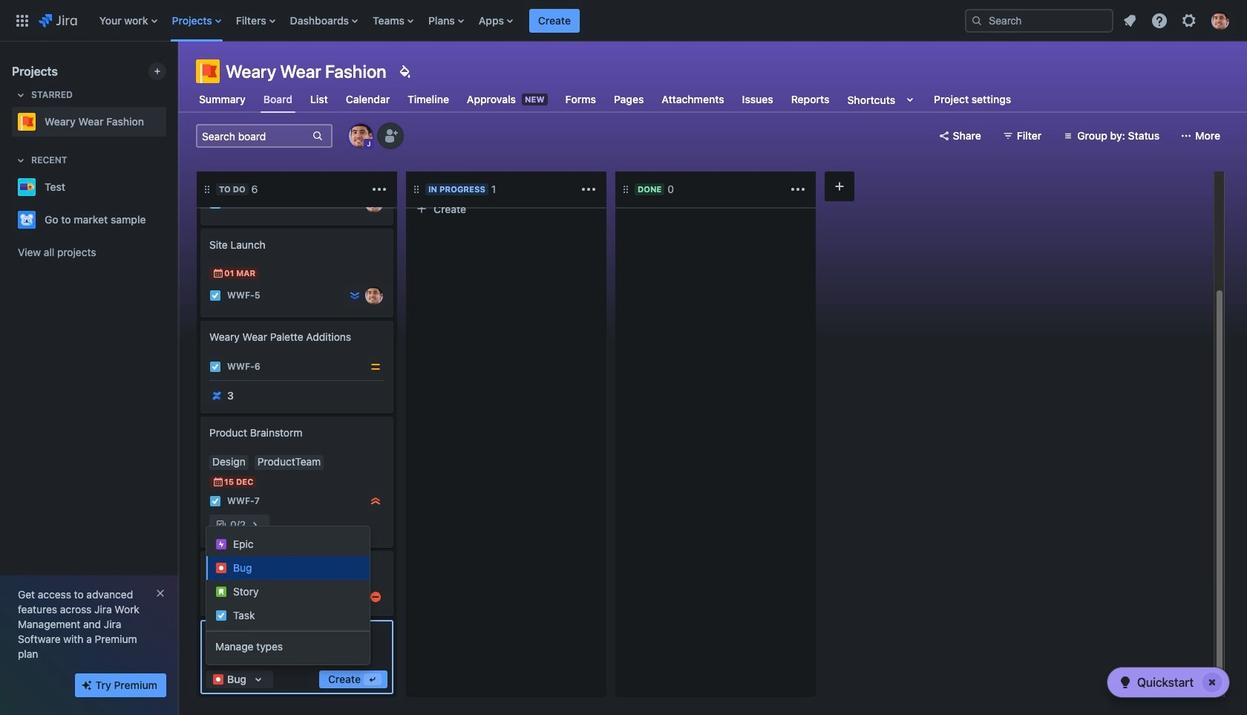 Task type: describe. For each thing, give the bounding box(es) containing it.
create column image
[[831, 178, 849, 195]]

james peterson image
[[365, 287, 383, 305]]

due date: 01 march 2024 image
[[212, 267, 224, 279]]

0 horizontal spatial highest image
[[370, 495, 382, 507]]

close premium upgrade banner image
[[154, 588, 166, 599]]

appswitcher icon image
[[13, 12, 31, 29]]

create image for medium image
[[192, 310, 209, 328]]

notifications image
[[1122, 12, 1139, 29]]

1 column actions menu image from the left
[[371, 180, 388, 198]]

settings image
[[1181, 12, 1199, 29]]

search image
[[972, 14, 983, 26]]

Search field
[[966, 9, 1114, 32]]

add people image
[[382, 127, 400, 145]]

sidebar navigation image
[[162, 59, 195, 89]]

collapse starred projects image
[[12, 86, 30, 104]]

create project image
[[152, 65, 163, 77]]

your profile and settings image
[[1212, 12, 1230, 29]]



Task type: locate. For each thing, give the bounding box(es) containing it.
due date: 15 december 2023 image
[[212, 476, 224, 488], [212, 476, 224, 488]]

medium image
[[370, 361, 382, 373]]

list
[[92, 0, 954, 41], [1117, 7, 1239, 34]]

2 vertical spatial create image
[[192, 541, 209, 559]]

0 vertical spatial highest image
[[559, 165, 570, 177]]

tab list
[[187, 86, 1024, 113]]

0 vertical spatial create image
[[192, 218, 209, 236]]

highest image
[[559, 165, 570, 177], [370, 495, 382, 507]]

due date: 29 november 2023 image
[[212, 175, 224, 187]]

None search field
[[966, 9, 1114, 32]]

3 create image from the top
[[192, 541, 209, 559]]

primary element
[[9, 0, 954, 41]]

create image
[[192, 218, 209, 236], [192, 310, 209, 328], [192, 541, 209, 559]]

list item
[[530, 0, 580, 41]]

confluence image
[[211, 390, 223, 402], [211, 390, 223, 402]]

due date: 29 november 2023 image
[[212, 175, 224, 187]]

help image
[[1151, 12, 1169, 29]]

due date: 01 march 2024 image
[[212, 267, 224, 279]]

dismiss quickstart image
[[1201, 671, 1225, 694]]

2 create image from the top
[[192, 310, 209, 328]]

0 vertical spatial add to starred image
[[162, 178, 180, 196]]

1 horizontal spatial column actions menu image
[[580, 180, 598, 198]]

lowest image
[[349, 290, 361, 302]]

0 horizontal spatial list
[[92, 0, 954, 41]]

check image
[[1117, 674, 1135, 692]]

0 horizontal spatial column actions menu image
[[371, 180, 388, 198]]

Search board text field
[[198, 126, 310, 146]]

add to starred image
[[162, 178, 180, 196], [162, 211, 180, 229]]

task image
[[419, 165, 431, 177], [209, 198, 221, 209], [209, 290, 221, 302], [209, 361, 221, 373], [209, 495, 221, 507]]

create image
[[192, 406, 209, 424]]

jira image
[[39, 12, 77, 29], [39, 12, 77, 29]]

create image for 'medium high' icon at left
[[192, 541, 209, 559]]

show subtasks image
[[246, 516, 264, 534]]

1 horizontal spatial list
[[1117, 7, 1239, 34]]

set project background image
[[396, 62, 413, 80]]

1 vertical spatial add to starred image
[[162, 211, 180, 229]]

column actions menu image
[[790, 180, 807, 198]]

collapse recent projects image
[[12, 152, 30, 169]]

medium high image
[[370, 591, 382, 603]]

banner
[[0, 0, 1248, 42]]

james peterson image
[[365, 195, 383, 212]]

1 horizontal spatial highest image
[[559, 165, 570, 177]]

1 add to starred image from the top
[[162, 178, 180, 196]]

1 create image from the top
[[192, 218, 209, 236]]

1 vertical spatial create image
[[192, 310, 209, 328]]

remove from starred image
[[162, 113, 180, 131]]

column actions menu image
[[371, 180, 388, 198], [580, 180, 598, 198]]

1 vertical spatial highest image
[[370, 495, 382, 507]]

2 column actions menu image from the left
[[580, 180, 598, 198]]

highest image
[[349, 198, 361, 209]]

2 add to starred image from the top
[[162, 211, 180, 229]]

task image
[[209, 591, 221, 603]]

What needs to be done? text field
[[206, 626, 388, 665]]



Task type: vqa. For each thing, say whether or not it's contained in the screenshot.
Search board text box
yes



